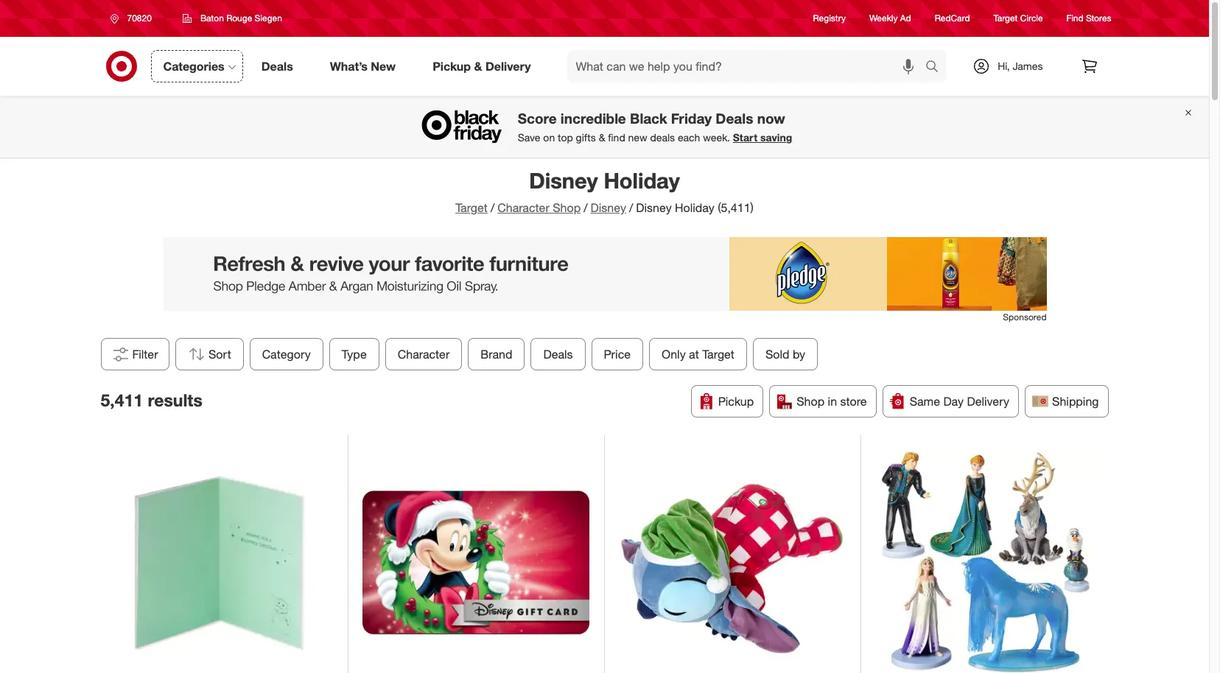 Task type: locate. For each thing, give the bounding box(es) containing it.
character
[[498, 201, 550, 215], [398, 347, 450, 362]]

pickup & delivery
[[433, 59, 531, 73]]

/ right target link
[[491, 201, 495, 215]]

deals for the deals button
[[543, 347, 573, 362]]

1 horizontal spatial deals
[[543, 347, 573, 362]]

pickup down only at target button
[[719, 394, 754, 409]]

0 horizontal spatial target
[[456, 201, 488, 215]]

1 horizontal spatial character
[[498, 201, 550, 215]]

pickup inside button
[[719, 394, 754, 409]]

registry
[[814, 13, 846, 24]]

target left character shop link
[[456, 201, 488, 215]]

0 vertical spatial delivery
[[486, 59, 531, 73]]

store
[[841, 394, 868, 409]]

target left circle
[[994, 13, 1018, 24]]

deals down the siegen
[[262, 59, 293, 73]]

what's
[[330, 59, 368, 73]]

deals link
[[249, 50, 312, 83]]

target inside disney holiday target / character shop / disney / disney holiday (5,411)
[[456, 201, 488, 215]]

delivery for same day delivery
[[968, 394, 1010, 409]]

1 horizontal spatial /
[[584, 201, 588, 215]]

delivery up score
[[486, 59, 531, 73]]

0 vertical spatial character
[[498, 201, 550, 215]]

shop inside disney holiday target / character shop / disney / disney holiday (5,411)
[[553, 201, 581, 215]]

sold by
[[766, 347, 806, 362]]

friday
[[672, 110, 712, 127]]

now
[[758, 110, 786, 127]]

disney
[[530, 167, 598, 194], [591, 201, 627, 215], [636, 201, 672, 215]]

same day delivery
[[910, 394, 1010, 409]]

2 / from the left
[[584, 201, 588, 215]]

pickup right new
[[433, 59, 471, 73]]

What can we help you find? suggestions appear below search field
[[567, 50, 930, 83]]

2 horizontal spatial /
[[630, 201, 633, 215]]

/ right disney link
[[630, 201, 633, 215]]

holiday
[[604, 167, 680, 194], [675, 201, 715, 215]]

2 horizontal spatial target
[[994, 13, 1018, 24]]

character inside disney holiday target / character shop / disney / disney holiday (5,411)
[[498, 201, 550, 215]]

character right target link
[[498, 201, 550, 215]]

search button
[[920, 50, 955, 86]]

& inside score incredible black friday deals now save on top gifts & find new deals each week. start saving
[[599, 131, 606, 144]]

(5,411)
[[718, 201, 754, 215]]

disney frozen - disney store image
[[876, 450, 1104, 674], [876, 450, 1104, 674]]

character right type button
[[398, 347, 450, 362]]

5,411
[[101, 390, 143, 410]]

sponsored
[[1004, 312, 1047, 323]]

0 vertical spatial pickup
[[433, 59, 471, 73]]

&
[[474, 59, 483, 73], [599, 131, 606, 144]]

delivery
[[486, 59, 531, 73], [968, 394, 1010, 409]]

pickup
[[433, 59, 471, 73], [719, 394, 754, 409]]

target inside button
[[702, 347, 735, 362]]

0 horizontal spatial character
[[398, 347, 450, 362]]

disney right disney link
[[636, 201, 672, 215]]

deals
[[262, 59, 293, 73], [716, 110, 754, 127], [543, 347, 573, 362]]

shop inside shop in store button
[[797, 394, 825, 409]]

weekly
[[870, 13, 898, 24]]

1 vertical spatial deals
[[716, 110, 754, 127]]

1 vertical spatial pickup
[[719, 394, 754, 409]]

character inside button
[[398, 347, 450, 362]]

1 vertical spatial &
[[599, 131, 606, 144]]

find stores link
[[1067, 12, 1112, 25]]

0 horizontal spatial deals
[[262, 59, 293, 73]]

deals inside button
[[543, 347, 573, 362]]

0 horizontal spatial shop
[[553, 201, 581, 215]]

target
[[994, 13, 1018, 24], [456, 201, 488, 215], [702, 347, 735, 362]]

each
[[678, 131, 701, 144]]

character shop link
[[498, 201, 581, 215]]

target right at
[[702, 347, 735, 362]]

sort
[[208, 347, 231, 362]]

2 vertical spatial deals
[[543, 347, 573, 362]]

score incredible black friday deals now save on top gifts & find new deals each week. start saving
[[518, 110, 793, 144]]

2 horizontal spatial deals
[[716, 110, 754, 127]]

/
[[491, 201, 495, 215], [584, 201, 588, 215], [630, 201, 633, 215]]

target circle link
[[994, 12, 1044, 25]]

1 vertical spatial character
[[398, 347, 450, 362]]

incredible
[[561, 110, 627, 127]]

1 horizontal spatial delivery
[[968, 394, 1010, 409]]

same
[[910, 394, 941, 409]]

christmas card beautiful christmas star wars - papyrus image
[[106, 450, 333, 674], [106, 450, 333, 674]]

0 vertical spatial deals
[[262, 59, 293, 73]]

only
[[662, 347, 686, 362]]

delivery inside button
[[968, 394, 1010, 409]]

holiday up disney link
[[604, 167, 680, 194]]

0 horizontal spatial &
[[474, 59, 483, 73]]

pickup button
[[691, 386, 764, 418]]

shop left in
[[797, 394, 825, 409]]

disney up character shop link
[[530, 167, 598, 194]]

new
[[371, 59, 396, 73]]

2 vertical spatial target
[[702, 347, 735, 362]]

deals for deals link at the left top of page
[[262, 59, 293, 73]]

day
[[944, 394, 964, 409]]

70820
[[127, 13, 152, 24]]

target circle
[[994, 13, 1044, 24]]

0 horizontal spatial delivery
[[486, 59, 531, 73]]

ad
[[901, 13, 912, 24]]

1 vertical spatial delivery
[[968, 394, 1010, 409]]

5,411 results
[[101, 390, 203, 410]]

delivery right day
[[968, 394, 1010, 409]]

at
[[689, 347, 699, 362]]

1 horizontal spatial shop
[[797, 394, 825, 409]]

circle
[[1021, 13, 1044, 24]]

1 horizontal spatial pickup
[[719, 394, 754, 409]]

0 vertical spatial target
[[994, 13, 1018, 24]]

shop
[[553, 201, 581, 215], [797, 394, 825, 409]]

only at target button
[[649, 338, 747, 371]]

shop in store
[[797, 394, 868, 409]]

deals up start
[[716, 110, 754, 127]]

1 vertical spatial holiday
[[675, 201, 715, 215]]

filter button
[[101, 338, 169, 371]]

1 horizontal spatial &
[[599, 131, 606, 144]]

0 vertical spatial shop
[[553, 201, 581, 215]]

only at target
[[662, 347, 735, 362]]

in
[[828, 394, 838, 409]]

deals left price
[[543, 347, 573, 362]]

new
[[629, 131, 648, 144]]

target link
[[456, 201, 488, 215]]

what's new link
[[318, 50, 414, 83]]

price
[[604, 347, 631, 362]]

0 horizontal spatial /
[[491, 201, 495, 215]]

1 horizontal spatial target
[[702, 347, 735, 362]]

what's new
[[330, 59, 396, 73]]

same day delivery button
[[883, 386, 1020, 418]]

1 vertical spatial shop
[[797, 394, 825, 409]]

0 horizontal spatial pickup
[[433, 59, 471, 73]]

1 vertical spatial target
[[456, 201, 488, 215]]

redcard
[[935, 13, 971, 24]]

disney lilo & stitch christmas kids' cuddleez pillow image
[[619, 450, 846, 674], [619, 450, 846, 674]]

/ left disney link
[[584, 201, 588, 215]]

find
[[1067, 13, 1084, 24]]

shop left disney link
[[553, 201, 581, 215]]

weekly ad
[[870, 13, 912, 24]]

holiday left (5,411)
[[675, 201, 715, 215]]



Task type: vqa. For each thing, say whether or not it's contained in the screenshot.
Day
yes



Task type: describe. For each thing, give the bounding box(es) containing it.
by
[[793, 347, 806, 362]]

on
[[544, 131, 555, 144]]

categories
[[163, 59, 225, 73]]

filter
[[132, 347, 158, 362]]

delivery for pickup & delivery
[[486, 59, 531, 73]]

baton rouge siegen button
[[173, 5, 292, 32]]

start
[[733, 131, 758, 144]]

registry link
[[814, 12, 846, 25]]

1 / from the left
[[491, 201, 495, 215]]

0 vertical spatial &
[[474, 59, 483, 73]]

pickup for pickup
[[719, 394, 754, 409]]

disney link
[[591, 201, 627, 215]]

find stores
[[1067, 13, 1112, 24]]

sort button
[[175, 338, 244, 371]]

rouge
[[226, 13, 252, 24]]

sold by button
[[753, 338, 818, 371]]

hi, james
[[998, 60, 1044, 72]]

type button
[[329, 338, 379, 371]]

james
[[1013, 60, 1044, 72]]

shipping button
[[1026, 386, 1109, 418]]

save
[[518, 131, 541, 144]]

baton rouge siegen
[[200, 13, 282, 24]]

deals inside score incredible black friday deals now save on top gifts & find new deals each week. start saving
[[716, 110, 754, 127]]

week.
[[704, 131, 731, 144]]

70820 button
[[101, 5, 167, 32]]

search
[[920, 60, 955, 75]]

siegen
[[255, 13, 282, 24]]

top
[[558, 131, 573, 144]]

character button
[[385, 338, 462, 371]]

gifts
[[576, 131, 596, 144]]

score
[[518, 110, 557, 127]]

shop in store button
[[770, 386, 877, 418]]

saving
[[761, 131, 793, 144]]

category
[[262, 347, 311, 362]]

sold
[[766, 347, 790, 362]]

redcard link
[[935, 12, 971, 25]]

deals
[[651, 131, 675, 144]]

weekly ad link
[[870, 12, 912, 25]]

baton
[[200, 13, 224, 24]]

pickup for pickup & delivery
[[433, 59, 471, 73]]

shipping
[[1053, 394, 1100, 409]]

0 vertical spatial holiday
[[604, 167, 680, 194]]

disney up 'advertisement' region
[[591, 201, 627, 215]]

black
[[630, 110, 668, 127]]

disney holiday target / character shop / disney / disney holiday (5,411)
[[456, 167, 754, 215]]

price button
[[591, 338, 643, 371]]

type
[[342, 347, 367, 362]]

target for holiday
[[456, 201, 488, 215]]

advertisement region
[[163, 237, 1047, 311]]

target for at
[[702, 347, 735, 362]]

3 / from the left
[[630, 201, 633, 215]]

stores
[[1087, 13, 1112, 24]]

brand button
[[468, 338, 525, 371]]

find
[[609, 131, 626, 144]]

hi,
[[998, 60, 1010, 72]]

disney gift card (email delivery) image
[[363, 450, 590, 674]]

deals button
[[531, 338, 586, 371]]

pickup & delivery link
[[420, 50, 550, 83]]

brand
[[481, 347, 512, 362]]

categories link
[[151, 50, 243, 83]]

category button
[[249, 338, 323, 371]]

results
[[148, 390, 203, 410]]



